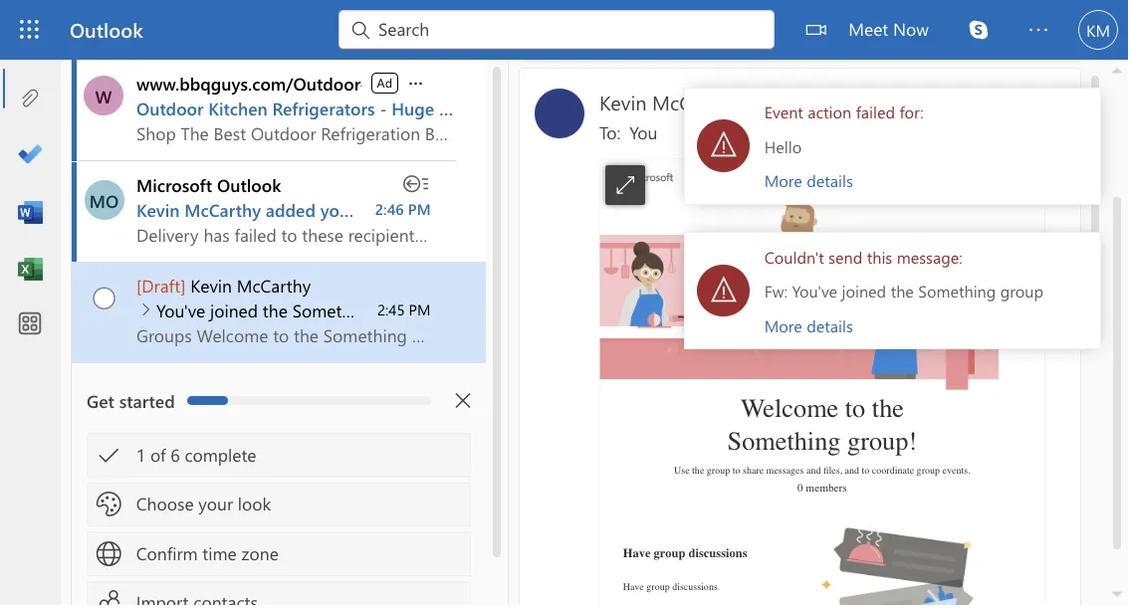 Task type: locate. For each thing, give the bounding box(es) containing it.
more down hello
[[612, 135, 642, 153]]

kevin right [draft]
[[153, 219, 186, 237]]

word image
[[14, 161, 34, 181]]

confirm time zone
[[109, 433, 223, 452]]

mccarthy up 'you' popup button
[[522, 71, 590, 93]]

0 vertical spatial more
[[612, 135, 642, 153]]

0 vertical spatial outlook
[[56, 13, 114, 34]]

to left 2:46
[[284, 158, 297, 177]]

0 vertical spatial kevin
[[480, 71, 518, 93]]

mccarthy for kevin mccarthy
[[522, 71, 590, 93]]

have group discussions
[[499, 437, 598, 449], [499, 466, 574, 475]]

pm for kevin mccarthy
[[327, 240, 345, 256]]

the
[[301, 158, 322, 177], [713, 224, 732, 241], [210, 239, 230, 257], [698, 316, 724, 340], [554, 373, 564, 382]]


[[365, 314, 377, 326]]

zone
[[194, 433, 223, 452]]

outlook
[[56, 13, 114, 34], [174, 138, 225, 157]]

discussions down share at right bottom
[[551, 437, 598, 449]]

0 horizontal spatial and
[[646, 373, 657, 382]]

refrigerators
[[218, 78, 300, 96]]

to up group!
[[677, 316, 693, 340]]

kevin
[[480, 71, 518, 93], [109, 158, 144, 177], [153, 219, 186, 237]]

events.
[[754, 373, 777, 382]]

added
[[213, 158, 253, 177]]

couldn't send this message: fw: you've joined the something group more details
[[612, 196, 835, 269]]

joined
[[674, 224, 709, 241], [168, 239, 207, 257]]

microsoft image
[[480, 127, 549, 157]]

to left share at right bottom
[[586, 373, 593, 382]]

brands
[[460, 78, 503, 96]]

2 horizontal spatial kevin
[[480, 71, 518, 93]]

1 horizontal spatial 2:45
[[800, 99, 822, 115]]

mccarthy for kevin mccarthy added you to the something group
[[148, 158, 209, 177]]

more inside couldn't send this message: fw: you've joined the something group more details
[[612, 251, 642, 269]]

kevin mccarthy button
[[480, 71, 590, 93]]

coordinate
[[698, 373, 732, 382]]

0 vertical spatial mccarthy
[[522, 71, 590, 93]]

event
[[612, 80, 643, 98]]

application
[[0, 0, 903, 606]]

group
[[398, 158, 437, 177], [801, 224, 835, 241], [305, 239, 342, 257], [566, 373, 584, 382], [734, 373, 752, 382], [523, 437, 549, 449], [517, 466, 536, 475]]

and right files,
[[676, 373, 688, 382]]

files,
[[659, 373, 674, 382]]

1 horizontal spatial you've
[[634, 224, 670, 241]]

details inside couldn't send this message: fw: you've joined the something group more details
[[646, 251, 683, 269]]

1 vertical spatial kevin
[[109, 158, 144, 177]]

top
[[433, 78, 456, 96]]

2 have from the top
[[499, 466, 516, 475]]

microsoft outlook image
[[68, 144, 99, 176]]

kevin down microsoft
[[109, 158, 144, 177]]

mccarthy down microsoft outlook
[[148, 158, 209, 177]]

something up messages
[[582, 342, 673, 366]]

you button
[[504, 97, 526, 115]]

joined down the [draft] kevin mccarthy
[[168, 239, 207, 257]]

share
[[595, 373, 611, 382]]

None search field
[[271, 8, 620, 40]]

and
[[646, 373, 657, 382], [676, 373, 688, 382]]

1 more from the top
[[612, 135, 642, 153]]

you've
[[634, 224, 670, 241], [125, 239, 165, 257]]


[[75, 229, 92, 248]]

pm down the 
[[327, 159, 345, 175]]

have
[[499, 437, 521, 449], [499, 466, 516, 475]]

pm
[[825, 99, 843, 115], [327, 159, 345, 175], [327, 240, 345, 256]]

2 vertical spatial kevin
[[153, 219, 186, 237]]

1 horizontal spatial and
[[676, 373, 688, 382]]

0 horizontal spatial outlook
[[56, 13, 114, 34]]

-
[[304, 78, 310, 96]]

www.bbqguys.com/outdoor-
[[109, 58, 294, 76]]

pm down more mail actions image at right
[[825, 99, 843, 115]]

0 horizontal spatial kevin
[[109, 158, 144, 177]]

kevin for kevin mccarthy
[[480, 71, 518, 93]]

you
[[257, 158, 280, 177]]

2 vertical spatial pm
[[327, 240, 345, 256]]

kevin up to: you on the left
[[480, 71, 518, 93]]

details
[[646, 135, 683, 153], [646, 251, 683, 269]]

0 horizontal spatial you've
[[125, 239, 165, 257]]

more down fw:
[[612, 251, 642, 269]]

files image
[[14, 69, 34, 89]]

something down message:
[[735, 224, 797, 241]]

details down send
[[646, 251, 683, 269]]


[[493, 140, 509, 156]]

something inside couldn't send this message: fw: you've joined the something group more details
[[735, 224, 797, 241]]

you've joined the something group
[[125, 239, 342, 257]]

pm for 
[[327, 159, 345, 175]]

mccarthy up 'you've joined the something group' on the left
[[190, 219, 249, 237]]

message list list box
[[58, 48, 503, 590]]

people element
[[4, 10, 44, 56]]

hello
[[612, 108, 642, 126]]

1 vertical spatial more
[[612, 251, 642, 269]]

1 horizontal spatial outlook
[[174, 138, 225, 157]]

welcome
[[593, 316, 671, 340]]

you've right fw:
[[634, 224, 670, 241]]

more apps image
[[14, 249, 34, 269]]

mccarthy inside popup button
[[522, 71, 590, 93]]

2 details from the top
[[646, 251, 683, 269]]

progress bar
[[150, 317, 183, 324]]

pm down 2:46 pm
[[327, 240, 345, 256]]

0 vertical spatial 2:45
[[800, 99, 822, 115]]

discussions down use
[[538, 466, 574, 475]]

joined down "this"
[[674, 224, 709, 241]]

you've down [draft]
[[125, 239, 165, 257]]

you've inside message list list box
[[125, 239, 165, 257]]

www.bbqguys.com/outdoor kitchen/fridges image
[[67, 61, 99, 93]]

and left files,
[[646, 373, 657, 382]]

details inside event action failed for: hello more details
[[646, 135, 683, 153]]

1 vertical spatial outlook
[[174, 138, 225, 157]]

conversationicon image
[[640, 410, 799, 530]]

km image
[[863, 8, 895, 40]]

look
[[191, 394, 217, 412]]

1 of 6 complete
[[109, 354, 205, 373]]

1 vertical spatial have group discussions
[[499, 466, 574, 475]]

 button
[[760, 0, 807, 48]]

1 vertical spatial have
[[499, 466, 516, 475]]

now
[[715, 14, 744, 32]]

0 vertical spatial details
[[646, 135, 683, 153]]

fw:
[[612, 224, 630, 241]]

1 horizontal spatial joined
[[674, 224, 709, 241]]

1 vertical spatial pm
[[327, 159, 345, 175]]

0 horizontal spatial joined
[[168, 239, 207, 257]]

0 horizontal spatial 2:45
[[302, 240, 324, 256]]

0 vertical spatial have group discussions
[[499, 437, 598, 449]]

outlook up added
[[174, 138, 225, 157]]


[[77, 354, 97, 374]]

more mail actions image
[[822, 63, 846, 95]]

mon 10/2/2023 2:45 pm
[[715, 99, 843, 115]]

1 vertical spatial details
[[646, 251, 683, 269]]

 button
[[746, 63, 778, 95]]

outlook inside outlook banner
[[56, 13, 114, 34]]

something
[[325, 158, 394, 177], [735, 224, 797, 241], [234, 239, 301, 257], [582, 342, 673, 366]]

0 vertical spatial pm
[[825, 99, 843, 115]]

 button
[[710, 63, 742, 95]]

2 more from the top
[[612, 251, 642, 269]]

0 vertical spatial have
[[499, 437, 521, 449]]

outdoor
[[109, 78, 163, 96]]

more
[[612, 135, 642, 153], [612, 251, 642, 269]]

the inside couldn't send this message: fw: you've joined the something group more details
[[713, 224, 732, 241]]

kevin for kevin mccarthy added you to the something group
[[109, 158, 144, 177]]

Select a conversation checkbox
[[62, 130, 109, 176]]

started
[[96, 311, 140, 330]]

microsoft
[[109, 138, 170, 157]]

outlook up 'w'
[[56, 13, 114, 34]]

2:45 down 2:46
[[302, 240, 324, 256]]

1 horizontal spatial kevin
[[153, 219, 186, 237]]

import
[[109, 473, 151, 491]]

messages
[[613, 373, 644, 382]]

2:45
[[800, 99, 822, 115], [302, 240, 324, 256]]

10/2/2023
[[742, 99, 797, 115]]

1 details from the top
[[646, 135, 683, 153]]

2:45 down 
[[800, 99, 822, 115]]

1 vertical spatial mccarthy
[[148, 158, 209, 177]]

the down "this"
[[713, 224, 732, 241]]

2:45 inside email message element
[[800, 99, 822, 115]]

details down action
[[646, 135, 683, 153]]

kevin inside kevin mccarthy popup button
[[480, 71, 518, 93]]

1 vertical spatial 2:45
[[302, 240, 324, 256]]



Task type: describe. For each thing, give the bounding box(es) containing it.
action
[[647, 80, 682, 98]]

2:45 inside message list list box
[[302, 240, 324, 256]]

something inside welcome to the something group! use the group to share messages and files, and to coordinate group events.
[[582, 342, 673, 366]]


[[775, 16, 791, 32]]

your
[[159, 394, 187, 412]]

6
[[137, 354, 144, 373]]


[[752, 69, 772, 89]]


[[77, 433, 97, 453]]

[draft] kevin mccarthy
[[109, 219, 249, 237]]

contacts
[[155, 473, 207, 491]]

failed
[[685, 80, 717, 98]]

welcome to the something group! use the group to share messages and files, and to coordinate group events.
[[540, 316, 777, 382]]

choose
[[109, 394, 155, 412]]

Search for email, meetings, files and more. field
[[301, 13, 608, 33]]

to do image
[[14, 115, 34, 135]]

import contacts
[[109, 473, 207, 491]]

get
[[70, 311, 92, 330]]

none search field inside outlook banner
[[271, 8, 620, 40]]


[[645, 16, 661, 32]]

[draft]
[[109, 219, 149, 237]]

group inside couldn't send this message: fw: you've joined the something group more details
[[801, 224, 835, 241]]

meet now
[[679, 14, 744, 32]]

outlook banner
[[0, 0, 903, 50]]

couldn't
[[612, 196, 660, 214]]

something left 2:45 pm
[[234, 239, 301, 257]]

choose your look
[[109, 394, 217, 412]]


[[77, 473, 97, 493]]

time
[[162, 433, 190, 452]]

outlook inside message list list box
[[174, 138, 225, 157]]

2 have group discussions from the top
[[499, 466, 574, 475]]

group!
[[678, 342, 734, 366]]

left-rail-appbar navigation
[[4, 0, 44, 240]]

navigation pane region
[[57, 0, 254, 516]]

1 have from the top
[[499, 437, 521, 449]]

to left "coordinate"
[[690, 373, 696, 382]]

more inside event action failed for: hello more details
[[612, 135, 642, 153]]

1 and from the left
[[646, 373, 657, 382]]

1
[[109, 354, 117, 373]]

pm inside email message element
[[825, 99, 843, 115]]

outlook link
[[56, 0, 114, 48]]

mon
[[715, 99, 739, 115]]

something down the 
[[325, 158, 394, 177]]

the right use
[[554, 373, 564, 382]]

joined inside couldn't send this message: fw: you've joined the something group more details
[[674, 224, 709, 241]]

confirm
[[109, 433, 158, 452]]

kitchen/fridges
[[294, 58, 393, 76]]

mo
[[72, 151, 95, 169]]

2:46 pm
[[301, 159, 345, 175]]

 button
[[782, 63, 814, 95]]

w
[[76, 67, 90, 86]]

Select a conversation checkbox
[[62, 210, 109, 253]]

kevin mccarthy added you to the something group
[[109, 158, 437, 177]]

get started
[[70, 311, 140, 330]]

to: you
[[480, 97, 526, 115]]

complete
[[148, 354, 205, 373]]


[[788, 69, 808, 89]]

the right you at the left of the page
[[301, 158, 322, 177]]

meet
[[679, 14, 711, 32]]

kevin mccarthy
[[480, 71, 590, 93]]

use
[[540, 373, 552, 382]]

1 have group discussions from the top
[[499, 437, 598, 449]]

to inside message list list box
[[284, 158, 297, 177]]

 button
[[355, 305, 387, 337]]

outdoor kitchen refrigerators - huge selection by top brands
[[109, 78, 503, 96]]

the down the [draft] kevin mccarthy
[[210, 239, 230, 257]]

for:
[[720, 80, 740, 98]]

message:
[[718, 196, 771, 214]]

event action failed for: hello more details
[[612, 80, 740, 153]]

0 vertical spatial discussions
[[551, 437, 598, 449]]

excel image
[[14, 207, 34, 227]]

send
[[663, 196, 690, 214]]

application containing welcome to the
[[0, 0, 903, 606]]

2:46
[[301, 159, 324, 175]]

you've inside couldn't send this message: fw: you've joined the something group more details
[[634, 224, 670, 241]]

the up group!
[[698, 316, 724, 340]]

joined inside message list list box
[[168, 239, 207, 257]]

selection
[[352, 78, 409, 96]]

email message element
[[415, 54, 866, 606]]

ad
[[302, 60, 314, 73]]

you
[[504, 97, 526, 115]]


[[77, 394, 97, 414]]

 button
[[485, 132, 517, 164]]

huge
[[314, 78, 348, 96]]

2 vertical spatial mccarthy
[[190, 219, 249, 237]]

2:45 pm
[[302, 240, 345, 256]]

kevin mccarthy image
[[428, 71, 468, 111]]

progress bar inside message list list box
[[150, 317, 183, 324]]

microsoft outlook
[[109, 138, 225, 157]]

1 vertical spatial discussions
[[538, 466, 574, 475]]

of
[[121, 354, 133, 373]]


[[716, 69, 736, 89]]

by
[[413, 78, 429, 96]]

groups
[[758, 137, 787, 148]]

this
[[694, 196, 714, 214]]

kitchen
[[167, 78, 214, 96]]

www.bbqguys.com/outdoor-kitchen/fridges
[[109, 58, 393, 76]]


[[323, 137, 343, 157]]

to:
[[480, 97, 497, 115]]

2 and from the left
[[676, 373, 688, 382]]



Task type: vqa. For each thing, say whether or not it's contained in the screenshot.


